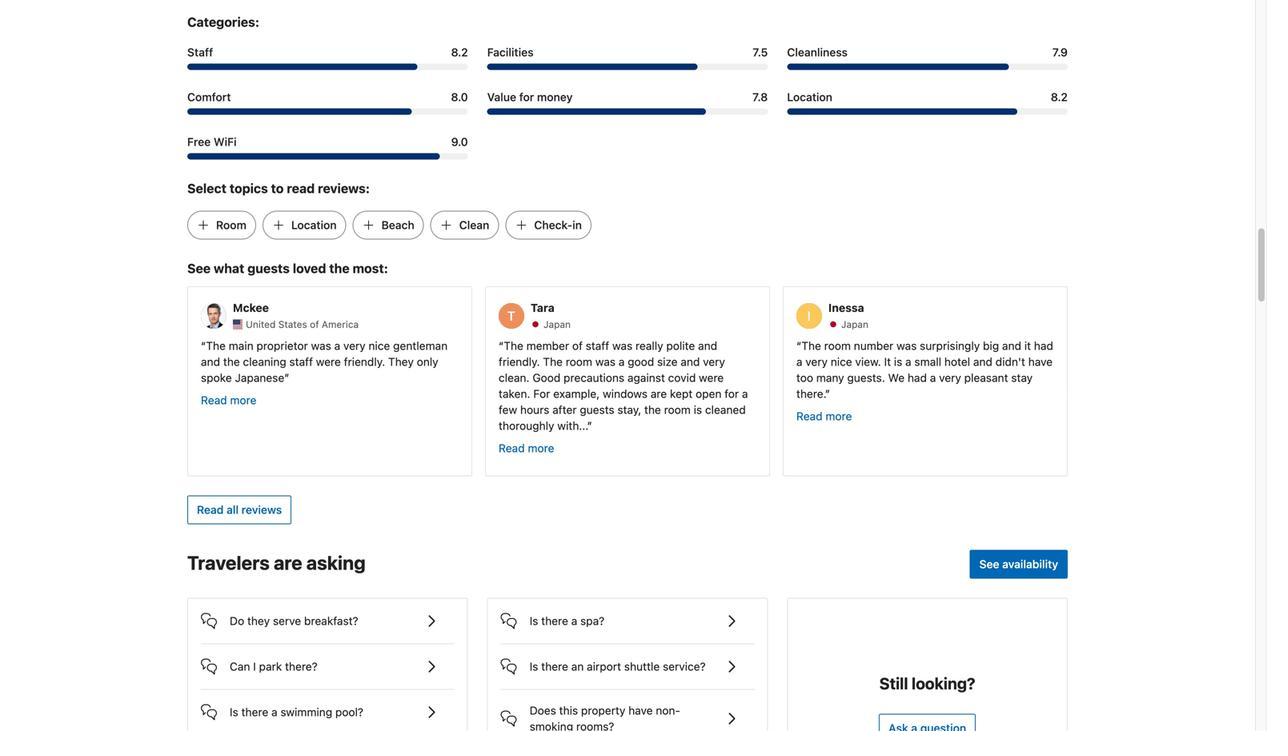 Task type: vqa. For each thing, say whether or not it's contained in the screenshot.
*fantastic within Not usually available – you're in luck! *FANTASTIC SUNSETS AWAIT* *Queen Beds *Great Pools, Hot Tubs+++*NM61 is not usually available on our site. Reserve soon before it sells out!
no



Task type: describe. For each thing, give the bounding box(es) containing it.
availability
[[1003, 558, 1058, 571]]

" the main proprietor was a very nice gentleman and the cleaning staff were friendly.  they only spoke japanese
[[201, 339, 448, 385]]

categories:
[[187, 14, 259, 30]]

there?
[[285, 660, 318, 674]]

pool?
[[335, 706, 363, 719]]

travelers are asking
[[187, 552, 366, 574]]

money
[[537, 90, 573, 104]]

check-in
[[534, 218, 582, 232]]

and up covid
[[681, 355, 700, 369]]

have inside does this property have non- smoking rooms?
[[629, 704, 653, 718]]

staff inside " the member of staff was really polite and friendly. the room was a good size and very clean. good precautions against covid were taken. for example, windows are kept open for a few hours after guests stay, the room is cleaned thoroughly with...
[[586, 339, 609, 353]]

free
[[187, 135, 211, 148]]

cleaning
[[243, 355, 286, 369]]

are inside " the member of staff was really polite and friendly. the room was a good size and very clean. good precautions against covid were taken. for example, windows are kept open for a few hours after guests stay, the room is cleaned thoroughly with...
[[651, 387, 667, 401]]

cleaned
[[705, 403, 746, 417]]

what
[[214, 261, 244, 276]]

and left it
[[1002, 339, 1022, 353]]

see what guests loved the most:
[[187, 261, 388, 276]]

there for is there a spa?
[[541, 615, 568, 628]]

view.
[[855, 355, 881, 369]]

the down member
[[543, 355, 563, 369]]

select
[[187, 181, 227, 196]]

free wifi 9.0 meter
[[187, 153, 468, 160]]

thoroughly
[[499, 419, 554, 433]]

after
[[553, 403, 577, 417]]

8.2 for location
[[1051, 90, 1068, 104]]

to
[[271, 181, 284, 196]]

clean.
[[499, 371, 530, 385]]

they
[[388, 355, 414, 369]]

see for see what guests loved the most:
[[187, 261, 211, 276]]

mckee
[[233, 302, 269, 315]]

0 vertical spatial guests
[[248, 261, 290, 276]]

japanese
[[235, 371, 284, 385]]

looking?
[[912, 674, 976, 693]]

comfort 8.0 meter
[[187, 108, 468, 115]]

staff inside " the main proprietor was a very nice gentleman and the cleaning staff were friendly.  they only spoke japanese
[[289, 355, 313, 369]]

more for the member of staff was really polite and friendly. the room was a good size and very clean. good precautions against covid were taken. for example, windows are kept open for a few hours after guests stay, the room is cleaned thoroughly with...
[[528, 442, 554, 455]]

8.2 for staff
[[451, 46, 468, 59]]

rooms?
[[576, 721, 614, 732]]

good
[[533, 371, 561, 385]]

inessa
[[829, 302, 864, 315]]

friendly. inside " the member of staff was really polite and friendly. the room was a good size and very clean. good precautions against covid were taken. for example, windows are kept open for a few hours after guests stay, the room is cleaned thoroughly with...
[[499, 355, 540, 369]]

is inside " the member of staff was really polite and friendly. the room was a good size and very clean. good precautions against covid were taken. for example, windows are kept open for a few hours after guests stay, the room is cleaned thoroughly with...
[[694, 403, 702, 417]]

read all reviews button
[[187, 496, 292, 525]]

is there a spa?
[[530, 615, 605, 628]]

a up cleaned
[[742, 387, 748, 401]]

can i park there? button
[[201, 645, 454, 677]]

guests.
[[847, 371, 885, 385]]

was inside " the main proprietor was a very nice gentleman and the cleaning staff were friendly.  they only spoke japanese
[[311, 339, 331, 353]]

guests inside " the member of staff was really polite and friendly. the room was a good size and very clean. good precautions against covid were taken. for example, windows are kept open for a few hours after guests stay, the room is cleaned thoroughly with...
[[580, 403, 615, 417]]

0 vertical spatial had
[[1034, 339, 1054, 353]]

pleasant
[[964, 371, 1008, 385]]

8.0
[[451, 90, 468, 104]]

9.0
[[451, 135, 468, 148]]

this is a carousel with rotating slides. it displays featured reviews of the property. use the next and previous buttons to navigate. region
[[175, 280, 1081, 483]]

is inside " the room number was surprisingly big and it had a very nice view. it is a small hotel and didn't have too many guests. we had a very pleasant stay there.
[[894, 355, 903, 369]]

size
[[657, 355, 678, 369]]

read more for " the member of staff was really polite and friendly. the room was a good size and very clean. good precautions against covid were taken. for example, windows are kept open for a few hours after guests stay, the room is cleaned thoroughly with...
[[499, 442, 554, 455]]

room
[[216, 218, 247, 232]]

can i park there?
[[230, 660, 318, 674]]

states
[[278, 319, 307, 330]]

good
[[628, 355, 654, 369]]

main
[[229, 339, 254, 353]]

really
[[636, 339, 663, 353]]

didn't
[[996, 355, 1026, 369]]

america
[[322, 319, 359, 330]]

still
[[880, 674, 908, 693]]

7.8
[[753, 90, 768, 104]]

do
[[230, 615, 244, 628]]

windows
[[603, 387, 648, 401]]

read for " the room number was surprisingly big and it had a very nice view. it is a small hotel and didn't have too many guests. we had a very pleasant stay there.
[[797, 410, 823, 423]]

very up too
[[806, 355, 828, 369]]

does this property have non- smoking rooms? button
[[501, 690, 754, 732]]

read more button for " the member of staff was really polite and friendly. the room was a good size and very clean. good precautions against covid were taken. for example, windows are kept open for a few hours after guests stay, the room is cleaned thoroughly with...
[[499, 441, 554, 457]]

non-
[[656, 704, 680, 718]]

proprietor
[[257, 339, 308, 353]]

cleanliness
[[787, 46, 848, 59]]

reviews:
[[318, 181, 370, 196]]

" for cleaning
[[284, 371, 289, 385]]

read more button for " the room number was surprisingly big and it had a very nice view. it is a small hotel and didn't have too many guests. we had a very pleasant stay there.
[[797, 409, 852, 425]]

example,
[[553, 387, 600, 401]]

united states of america image
[[233, 320, 243, 329]]

do they serve breakfast? button
[[201, 599, 454, 631]]

0 vertical spatial for
[[519, 90, 534, 104]]

friendly. inside " the main proprietor was a very nice gentleman and the cleaning staff were friendly.  they only spoke japanese
[[344, 355, 385, 369]]

stay,
[[618, 403, 641, 417]]

i
[[253, 660, 256, 674]]

taken.
[[499, 387, 530, 401]]

0 vertical spatial the
[[329, 261, 350, 276]]

is there an airport shuttle service?
[[530, 660, 706, 674]]

only
[[417, 355, 438, 369]]

read for " the main proprietor was a very nice gentleman and the cleaning staff were friendly.  they only spoke japanese
[[201, 394, 227, 407]]

does this property have non- smoking rooms?
[[530, 704, 680, 732]]

airport
[[587, 660, 621, 674]]

7.5
[[753, 46, 768, 59]]

0 horizontal spatial location
[[291, 218, 337, 232]]

staff 8.2 meter
[[187, 64, 468, 70]]

covid
[[668, 371, 696, 385]]

gentleman
[[393, 339, 448, 353]]

is there a swimming pool?
[[230, 706, 363, 719]]

the for room
[[802, 339, 821, 353]]

very inside " the member of staff was really polite and friendly. the room was a good size and very clean. good precautions against covid were taken. for example, windows are kept open for a few hours after guests stay, the room is cleaned thoroughly with...
[[703, 355, 725, 369]]

member
[[527, 339, 569, 353]]

very down hotel
[[939, 371, 961, 385]]

and inside " the main proprietor was a very nice gentleman and the cleaning staff were friendly.  they only spoke japanese
[[201, 355, 220, 369]]

this
[[559, 704, 578, 718]]

read inside button
[[197, 504, 224, 517]]

big
[[983, 339, 999, 353]]

read all reviews
[[197, 504, 282, 517]]

topics
[[230, 181, 268, 196]]

0 horizontal spatial are
[[274, 552, 302, 574]]

more for the main proprietor was a very nice gentleman and the cleaning staff were friendly.  they only spoke japanese
[[230, 394, 257, 407]]

was up precautions
[[596, 355, 616, 369]]

too
[[797, 371, 813, 385]]

select topics to read reviews:
[[187, 181, 370, 196]]

" for " the member of staff was really polite and friendly. the room was a good size and very clean. good precautions against covid were taken. for example, windows are kept open for a few hours after guests stay, the room is cleaned thoroughly with...
[[499, 339, 504, 353]]

still looking?
[[880, 674, 976, 693]]

hours
[[520, 403, 550, 417]]

see availability
[[980, 558, 1058, 571]]

comfort
[[187, 90, 231, 104]]

it
[[884, 355, 891, 369]]



Task type: locate. For each thing, give the bounding box(es) containing it.
review categories element
[[187, 12, 259, 32]]

loved
[[293, 261, 326, 276]]

the
[[329, 261, 350, 276], [223, 355, 240, 369], [644, 403, 661, 417]]

2 horizontal spatial "
[[797, 339, 802, 353]]

are
[[651, 387, 667, 401], [274, 552, 302, 574]]

open
[[696, 387, 722, 401]]

the inside " the member of staff was really polite and friendly. the room was a good size and very clean. good precautions against covid were taken. for example, windows are kept open for a few hours after guests stay, the room is cleaned thoroughly with...
[[644, 403, 661, 417]]

0 horizontal spatial more
[[230, 394, 257, 407]]

1 horizontal spatial more
[[528, 442, 554, 455]]

few
[[499, 403, 517, 417]]

there for is there a swimming pool?
[[241, 706, 268, 719]]

nice inside " the main proprietor was a very nice gentleman and the cleaning staff were friendly.  they only spoke japanese
[[369, 339, 390, 353]]

an
[[571, 660, 584, 674]]

8.2 up 8.0 at the top
[[451, 46, 468, 59]]

read left the all
[[197, 504, 224, 517]]

the right stay,
[[644, 403, 661, 417]]

is right it
[[894, 355, 903, 369]]

0 vertical spatial location
[[787, 90, 833, 104]]

" for " the main proprietor was a very nice gentleman and the cleaning staff were friendly.  they only spoke japanese
[[201, 339, 206, 353]]

the inside " the main proprietor was a very nice gentleman and the cleaning staff were friendly.  they only spoke japanese
[[206, 339, 226, 353]]

1 horizontal spatial had
[[1034, 339, 1054, 353]]

1 vertical spatial were
[[699, 371, 724, 385]]

1 vertical spatial location
[[291, 218, 337, 232]]

1 vertical spatial have
[[629, 704, 653, 718]]

are left asking
[[274, 552, 302, 574]]

" for room
[[587, 419, 592, 433]]

of inside " the member of staff was really polite and friendly. the room was a good size and very clean. good precautions against covid were taken. for example, windows are kept open for a few hours after guests stay, the room is cleaned thoroughly with...
[[572, 339, 583, 353]]

2 horizontal spatial read more button
[[797, 409, 852, 425]]

" inside " the room number was surprisingly big and it had a very nice view. it is a small hotel and didn't have too many guests. we had a very pleasant stay there.
[[797, 339, 802, 353]]

1 horizontal spatial for
[[725, 387, 739, 401]]

1 vertical spatial "
[[825, 387, 830, 401]]

2 friendly. from the left
[[499, 355, 540, 369]]

there for is there an airport shuttle service?
[[541, 660, 568, 674]]

" inside " the member of staff was really polite and friendly. the room was a good size and very clean. good precautions against covid were taken. for example, windows are kept open for a few hours after guests stay, the room is cleaned thoroughly with...
[[499, 339, 504, 353]]

1 horizontal spatial 8.2
[[1051, 90, 1068, 104]]

read more button for " the main proprietor was a very nice gentleman and the cleaning staff were friendly.  they only spoke japanese
[[201, 393, 257, 409]]

staff
[[187, 46, 213, 59]]

the down the main
[[223, 355, 240, 369]]

very inside " the main proprietor was a very nice gentleman and the cleaning staff were friendly.  they only spoke japanese
[[343, 339, 366, 353]]

all
[[227, 504, 239, 517]]

tara
[[531, 302, 555, 315]]

1 vertical spatial there
[[541, 660, 568, 674]]

0 horizontal spatial see
[[187, 261, 211, 276]]

united
[[246, 319, 276, 330]]

japan right japan icon
[[544, 319, 571, 330]]

value for money
[[487, 90, 573, 104]]

a left small
[[906, 355, 912, 369]]

3 " from the left
[[797, 339, 802, 353]]

read more down "spoke"
[[201, 394, 257, 407]]

location down 'read'
[[291, 218, 337, 232]]

have down it
[[1029, 355, 1053, 369]]

precautions
[[564, 371, 625, 385]]

see
[[187, 261, 211, 276], [980, 558, 1000, 571]]

1 vertical spatial are
[[274, 552, 302, 574]]

" for very
[[825, 387, 830, 401]]

1 horizontal spatial of
[[572, 339, 583, 353]]

asking
[[306, 552, 366, 574]]

is down 'open'
[[694, 403, 702, 417]]

0 vertical spatial staff
[[586, 339, 609, 353]]

1 vertical spatial is
[[530, 660, 538, 674]]

is
[[894, 355, 903, 369], [694, 403, 702, 417]]

room
[[824, 339, 851, 353], [566, 355, 592, 369], [664, 403, 691, 417]]

many
[[817, 371, 844, 385]]

1 horizontal spatial were
[[699, 371, 724, 385]]

0 horizontal spatial "
[[201, 339, 206, 353]]

read down thoroughly
[[499, 442, 525, 455]]

0 vertical spatial "
[[284, 371, 289, 385]]

1 japan from the left
[[544, 319, 571, 330]]

friendly.
[[344, 355, 385, 369], [499, 355, 540, 369]]

0 horizontal spatial room
[[566, 355, 592, 369]]

free wifi
[[187, 135, 237, 148]]

read more button down "spoke"
[[201, 393, 257, 409]]

and right polite
[[698, 339, 717, 353]]

0 horizontal spatial of
[[310, 319, 319, 330]]

" the member of staff was really polite and friendly. the room was a good size and very clean. good precautions against covid were taken. for example, windows are kept open for a few hours after guests stay, the room is cleaned thoroughly with...
[[499, 339, 748, 433]]

1 horizontal spatial read more
[[499, 442, 554, 455]]

surprisingly
[[920, 339, 980, 353]]

0 vertical spatial nice
[[369, 339, 390, 353]]

value
[[487, 90, 516, 104]]

reviews
[[242, 504, 282, 517]]

0 vertical spatial were
[[316, 355, 341, 369]]

0 vertical spatial of
[[310, 319, 319, 330]]

japan image
[[829, 320, 838, 329]]

see for see availability
[[980, 558, 1000, 571]]

read down "spoke"
[[201, 394, 227, 407]]

see left availability
[[980, 558, 1000, 571]]

for inside " the member of staff was really polite and friendly. the room was a good size and very clean. good precautions against covid were taken. for example, windows are kept open for a few hours after guests stay, the room is cleaned thoroughly with...
[[725, 387, 739, 401]]

the left the main
[[206, 339, 226, 353]]

2 horizontal spatial read more
[[797, 410, 852, 423]]

1 horizontal spatial the
[[329, 261, 350, 276]]

" up "spoke"
[[201, 339, 206, 353]]

beach
[[382, 218, 414, 232]]

location down the cleanliness at the right top
[[787, 90, 833, 104]]

was inside " the room number was surprisingly big and it had a very nice view. it is a small hotel and didn't have too many guests. we had a very pleasant stay there.
[[897, 339, 917, 353]]

1 horizontal spatial is
[[894, 355, 903, 369]]

2 vertical spatial read more
[[499, 442, 554, 455]]

and
[[698, 339, 717, 353], [1002, 339, 1022, 353], [201, 355, 220, 369], [681, 355, 700, 369], [973, 355, 993, 369]]

0 vertical spatial read more
[[201, 394, 257, 407]]

there left an
[[541, 660, 568, 674]]

a up too
[[797, 355, 803, 369]]

" up clean.
[[499, 339, 504, 353]]

more for the room number was surprisingly big and it had a very nice view. it is a small hotel and didn't have too many guests. we had a very pleasant stay there.
[[826, 410, 852, 423]]

0 vertical spatial is
[[894, 355, 903, 369]]

is there a swimming pool? button
[[201, 690, 454, 723]]

had down small
[[908, 371, 927, 385]]

the right loved
[[329, 261, 350, 276]]

spa?
[[581, 615, 605, 628]]

0 horizontal spatial for
[[519, 90, 534, 104]]

0 horizontal spatial had
[[908, 371, 927, 385]]

value for money 7.8 meter
[[487, 108, 768, 115]]

for right value
[[519, 90, 534, 104]]

friendly. up clean.
[[499, 355, 540, 369]]

more down japanese
[[230, 394, 257, 407]]

0 vertical spatial 8.2
[[451, 46, 468, 59]]

1 vertical spatial 8.2
[[1051, 90, 1068, 104]]

is there an airport shuttle service? button
[[501, 645, 754, 677]]

nice
[[369, 339, 390, 353], [831, 355, 852, 369]]

" up too
[[797, 339, 802, 353]]

" down the "example,"
[[587, 419, 592, 433]]

read more for " the main proprietor was a very nice gentleman and the cleaning staff were friendly.  they only spoke japanese
[[201, 394, 257, 407]]

2 vertical spatial the
[[644, 403, 661, 417]]

nice up many
[[831, 355, 852, 369]]

japan for inessa
[[841, 319, 869, 330]]

the for main
[[206, 339, 226, 353]]

read more
[[201, 394, 257, 407], [797, 410, 852, 423], [499, 442, 554, 455]]

read more down there.
[[797, 410, 852, 423]]

is
[[530, 615, 538, 628], [530, 660, 538, 674], [230, 706, 238, 719]]

1 vertical spatial see
[[980, 558, 1000, 571]]

there left spa?
[[541, 615, 568, 628]]

shuttle
[[624, 660, 660, 674]]

nice inside " the room number was surprisingly big and it had a very nice view. it is a small hotel and didn't have too many guests. we had a very pleasant stay there.
[[831, 355, 852, 369]]

a left spa?
[[571, 615, 577, 628]]

read more down thoroughly
[[499, 442, 554, 455]]

staff up precautions
[[586, 339, 609, 353]]

0 vertical spatial see
[[187, 261, 211, 276]]

read for " the member of staff was really polite and friendly. the room was a good size and very clean. good precautions against covid were taken. for example, windows are kept open for a few hours after guests stay, the room is cleaned thoroughly with...
[[499, 442, 525, 455]]

1 horizontal spatial location
[[787, 90, 833, 104]]

2 vertical spatial room
[[664, 403, 691, 417]]

is left spa?
[[530, 615, 538, 628]]

more down many
[[826, 410, 852, 423]]

1 vertical spatial more
[[826, 410, 852, 423]]

staff down proprietor
[[289, 355, 313, 369]]

0 horizontal spatial staff
[[289, 355, 313, 369]]

is for is there a swimming pool?
[[230, 706, 238, 719]]

breakfast?
[[304, 615, 358, 628]]

and up pleasant
[[973, 355, 993, 369]]

a
[[334, 339, 340, 353], [619, 355, 625, 369], [797, 355, 803, 369], [906, 355, 912, 369], [930, 371, 936, 385], [742, 387, 748, 401], [571, 615, 577, 628], [271, 706, 278, 719]]

1 vertical spatial had
[[908, 371, 927, 385]]

had
[[1034, 339, 1054, 353], [908, 371, 927, 385]]

0 horizontal spatial japan
[[544, 319, 571, 330]]

1 horizontal spatial friendly.
[[499, 355, 540, 369]]

guests right what
[[248, 261, 290, 276]]

small
[[915, 355, 942, 369]]

the inside " the room number was surprisingly big and it had a very nice view. it is a small hotel and didn't have too many guests. we had a very pleasant stay there.
[[802, 339, 821, 353]]

1 vertical spatial read more
[[797, 410, 852, 423]]

were up 'open'
[[699, 371, 724, 385]]

0 horizontal spatial nice
[[369, 339, 390, 353]]

the up clean.
[[504, 339, 524, 353]]

room up precautions
[[566, 355, 592, 369]]

room down japan image
[[824, 339, 851, 353]]

of
[[310, 319, 319, 330], [572, 339, 583, 353]]

location 8.2 meter
[[787, 108, 1068, 115]]

1 vertical spatial is
[[694, 403, 702, 417]]

check-
[[534, 218, 573, 232]]

0 vertical spatial more
[[230, 394, 257, 407]]

0 horizontal spatial "
[[284, 371, 289, 385]]

of right member
[[572, 339, 583, 353]]

we
[[888, 371, 905, 385]]

" down the cleaning
[[284, 371, 289, 385]]

the
[[206, 339, 226, 353], [504, 339, 524, 353], [802, 339, 821, 353], [543, 355, 563, 369]]

swimming
[[281, 706, 332, 719]]

kept
[[670, 387, 693, 401]]

" for " the room number was surprisingly big and it had a very nice view. it is a small hotel and didn't have too many guests. we had a very pleasant stay there.
[[797, 339, 802, 353]]

park
[[259, 660, 282, 674]]

is for is there an airport shuttle service?
[[530, 660, 538, 674]]

1 horizontal spatial guests
[[580, 403, 615, 417]]

more down thoroughly
[[528, 442, 554, 455]]

1 vertical spatial staff
[[289, 355, 313, 369]]

very down america
[[343, 339, 366, 353]]

2 vertical spatial is
[[230, 706, 238, 719]]

0 horizontal spatial were
[[316, 355, 341, 369]]

were inside " the main proprietor was a very nice gentleman and the cleaning staff were friendly.  they only spoke japanese
[[316, 355, 341, 369]]

japan for tara
[[544, 319, 571, 330]]

2 " from the left
[[499, 339, 504, 353]]

7.9
[[1053, 46, 1068, 59]]

stay
[[1011, 371, 1033, 385]]

read more button down there.
[[797, 409, 852, 425]]

is left an
[[530, 660, 538, 674]]

room down kept
[[664, 403, 691, 417]]

and up "spoke"
[[201, 355, 220, 369]]

it
[[1025, 339, 1031, 353]]

is there a spa? button
[[501, 599, 754, 631]]

a down america
[[334, 339, 340, 353]]

was
[[311, 339, 331, 353], [612, 339, 633, 353], [897, 339, 917, 353], [596, 355, 616, 369]]

for up cleaned
[[725, 387, 739, 401]]

2 japan from the left
[[841, 319, 869, 330]]

0 horizontal spatial is
[[694, 403, 702, 417]]

1 horizontal spatial room
[[664, 403, 691, 417]]

read
[[201, 394, 227, 407], [797, 410, 823, 423], [499, 442, 525, 455], [197, 504, 224, 517]]

0 vertical spatial are
[[651, 387, 667, 401]]

2 vertical spatial more
[[528, 442, 554, 455]]

0 horizontal spatial 8.2
[[451, 46, 468, 59]]

smoking
[[530, 721, 573, 732]]

0 horizontal spatial have
[[629, 704, 653, 718]]

see inside 'button'
[[980, 558, 1000, 571]]

see availability button
[[970, 550, 1068, 579]]

" inside " the main proprietor was a very nice gentleman and the cleaning staff were friendly.  they only spoke japanese
[[201, 339, 206, 353]]

the up too
[[802, 339, 821, 353]]

0 horizontal spatial friendly.
[[344, 355, 385, 369]]

wifi
[[214, 135, 237, 148]]

have left 'non-'
[[629, 704, 653, 718]]

0 horizontal spatial guests
[[248, 261, 290, 276]]

a left good
[[619, 355, 625, 369]]

do they serve breakfast?
[[230, 615, 358, 628]]

was down "united states of america"
[[311, 339, 331, 353]]

against
[[628, 371, 665, 385]]

is for is there a spa?
[[530, 615, 538, 628]]

cleanliness 7.9 meter
[[787, 64, 1068, 70]]

1 vertical spatial nice
[[831, 355, 852, 369]]

for
[[519, 90, 534, 104], [725, 387, 739, 401]]

were inside " the member of staff was really polite and friendly. the room was a good size and very clean. good precautions against covid were taken. for example, windows are kept open for a few hours after guests stay, the room is cleaned thoroughly with...
[[699, 371, 724, 385]]

2 vertical spatial "
[[587, 419, 592, 433]]

1 " from the left
[[201, 339, 206, 353]]

2 horizontal spatial the
[[644, 403, 661, 417]]

was up small
[[897, 339, 917, 353]]

0 vertical spatial room
[[824, 339, 851, 353]]

1 horizontal spatial japan
[[841, 319, 869, 330]]

read more for " the room number was surprisingly big and it had a very nice view. it is a small hotel and didn't have too many guests. we had a very pleasant stay there.
[[797, 410, 852, 423]]

room inside " the room number was surprisingly big and it had a very nice view. it is a small hotel and didn't have too many guests. we had a very pleasant stay there.
[[824, 339, 851, 353]]

1 horizontal spatial see
[[980, 558, 1000, 571]]

very up 'open'
[[703, 355, 725, 369]]

was up good
[[612, 339, 633, 353]]

they
[[247, 615, 270, 628]]

1 friendly. from the left
[[344, 355, 385, 369]]

2 horizontal spatial room
[[824, 339, 851, 353]]

the for member
[[504, 339, 524, 353]]

1 vertical spatial for
[[725, 387, 739, 401]]

2 vertical spatial there
[[241, 706, 268, 719]]

facilities 7.5 meter
[[487, 64, 768, 70]]

"
[[284, 371, 289, 385], [825, 387, 830, 401], [587, 419, 592, 433]]

japan down inessa
[[841, 319, 869, 330]]

1 horizontal spatial read more button
[[499, 441, 554, 457]]

polite
[[666, 339, 695, 353]]

1 horizontal spatial "
[[587, 419, 592, 433]]

1 vertical spatial room
[[566, 355, 592, 369]]

a down small
[[930, 371, 936, 385]]

are down against
[[651, 387, 667, 401]]

have inside " the room number was surprisingly big and it had a very nice view. it is a small hotel and didn't have too many guests. we had a very pleasant stay there.
[[1029, 355, 1053, 369]]

1 vertical spatial guests
[[580, 403, 615, 417]]

a left swimming in the bottom of the page
[[271, 706, 278, 719]]

0 vertical spatial have
[[1029, 355, 1053, 369]]

0 horizontal spatial read more button
[[201, 393, 257, 409]]

service?
[[663, 660, 706, 674]]

is down "can"
[[230, 706, 238, 719]]

nice up "they"
[[369, 339, 390, 353]]

had right it
[[1034, 339, 1054, 353]]

8.2
[[451, 46, 468, 59], [1051, 90, 1068, 104]]

read more button down thoroughly
[[499, 441, 554, 457]]

number
[[854, 339, 894, 353]]

guests down the "example,"
[[580, 403, 615, 417]]

of right states
[[310, 319, 319, 330]]

were down america
[[316, 355, 341, 369]]

the inside " the main proprietor was a very nice gentleman and the cleaning staff were friendly.  they only spoke japanese
[[223, 355, 240, 369]]

1 vertical spatial of
[[572, 339, 583, 353]]

there
[[541, 615, 568, 628], [541, 660, 568, 674], [241, 706, 268, 719]]

" down many
[[825, 387, 830, 401]]

a inside " the main proprietor was a very nice gentleman and the cleaning staff were friendly.  they only spoke japanese
[[334, 339, 340, 353]]

1 vertical spatial the
[[223, 355, 240, 369]]

see left what
[[187, 261, 211, 276]]

japan image
[[531, 320, 540, 329]]

2 horizontal spatial "
[[825, 387, 830, 401]]

read down there.
[[797, 410, 823, 423]]

2 horizontal spatial more
[[826, 410, 852, 423]]

0 horizontal spatial read more
[[201, 394, 257, 407]]

" the room number was surprisingly big and it had a very nice view. it is a small hotel and didn't have too many guests. we had a very pleasant stay there.
[[797, 339, 1054, 401]]

0 vertical spatial there
[[541, 615, 568, 628]]

0 vertical spatial is
[[530, 615, 538, 628]]

friendly. left "they"
[[344, 355, 385, 369]]

united states of america
[[246, 319, 359, 330]]

8.2 down 7.9
[[1051, 90, 1068, 104]]

1 horizontal spatial staff
[[586, 339, 609, 353]]

there down i
[[241, 706, 268, 719]]

1 horizontal spatial nice
[[831, 355, 852, 369]]

1 horizontal spatial are
[[651, 387, 667, 401]]

1 horizontal spatial have
[[1029, 355, 1053, 369]]

0 horizontal spatial the
[[223, 355, 240, 369]]

1 horizontal spatial "
[[499, 339, 504, 353]]

facilities
[[487, 46, 534, 59]]



